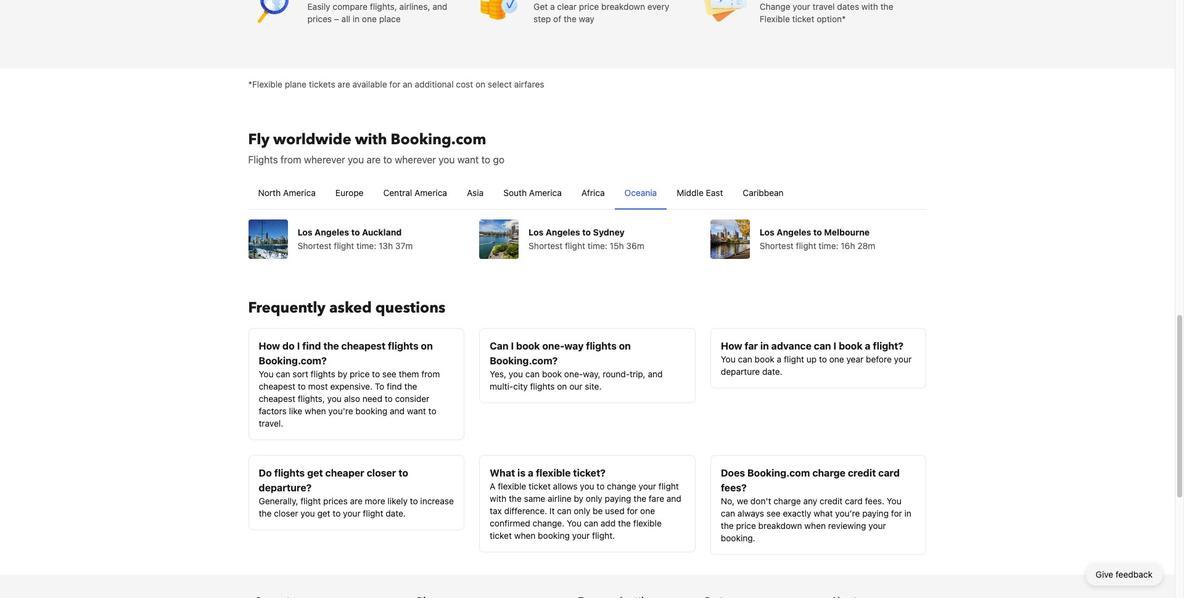 Task type: locate. For each thing, give the bounding box(es) containing it.
angeles for auckland
[[315, 227, 349, 237]]

get down cheaper
[[317, 508, 330, 519]]

you down the ticket?
[[580, 481, 595, 491]]

2 horizontal spatial ticket
[[793, 13, 815, 24]]

0 vertical spatial from
[[281, 154, 301, 165]]

1 horizontal spatial closer
[[367, 467, 396, 478]]

caribbean
[[743, 187, 784, 198]]

america
[[283, 187, 316, 198], [415, 187, 447, 198], [529, 187, 562, 198]]

you right change.
[[567, 518, 582, 528]]

0 vertical spatial find
[[302, 340, 321, 351]]

the right dates
[[881, 1, 894, 11]]

america right central
[[415, 187, 447, 198]]

available
[[353, 79, 387, 89]]

1 booking.com? from the left
[[259, 355, 327, 366]]

los angeles to auckland image
[[248, 219, 288, 259]]

2 i from the left
[[511, 340, 514, 351]]

prices inside easily compare flights, airlines, and prices – all in one place
[[308, 13, 332, 24]]

shortest right 'los angeles to sydney' image
[[529, 240, 563, 251]]

you
[[721, 354, 736, 364], [259, 369, 274, 379], [887, 496, 902, 506], [567, 518, 582, 528]]

a inside get a clear price breakdown every step of the way
[[550, 1, 555, 11]]

to up to
[[372, 369, 380, 379]]

2 horizontal spatial flexible
[[634, 518, 662, 528]]

1 time: from the left
[[357, 240, 377, 251]]

find right the do
[[302, 340, 321, 351]]

ticket inside change your travel dates with the flexible ticket option*
[[793, 13, 815, 24]]

can up 'departure'
[[738, 354, 753, 364]]

time: inside los angeles to melbourne shortest flight time: 16h 28m
[[819, 240, 839, 251]]

2 vertical spatial with
[[490, 493, 507, 504]]

year
[[847, 354, 864, 364]]

place
[[379, 13, 401, 24]]

departure?
[[259, 482, 312, 493]]

0 horizontal spatial booking.com?
[[259, 355, 327, 366]]

shortest inside the los angeles to auckland shortest flight time: 13h 37m
[[298, 240, 332, 251]]

advance
[[772, 340, 812, 351]]

wherever down worldwide
[[304, 154, 345, 165]]

one left year
[[830, 354, 845, 364]]

america for central america
[[415, 187, 447, 198]]

angeles for melbourne
[[777, 227, 812, 237]]

airlines,
[[400, 1, 430, 11]]

flexible up allows
[[536, 467, 571, 478]]

1 wherever from the left
[[304, 154, 345, 165]]

easily
[[308, 1, 330, 11]]

0 horizontal spatial price
[[350, 369, 370, 379]]

your inside change your travel dates with the flexible ticket option*
[[793, 1, 811, 11]]

1 i from the left
[[297, 340, 300, 351]]

1 angeles from the left
[[315, 227, 349, 237]]

i inside how do i find the cheapest flights on booking.com? you can sort flights by price to see them from cheapest to most expensive. to find the cheapest flights, you also need to consider factors like when you're booking and want to travel.
[[297, 340, 300, 351]]

tab list
[[248, 177, 927, 210]]

site.
[[585, 381, 602, 391]]

south america
[[504, 187, 562, 198]]

0 vertical spatial booking
[[356, 406, 388, 416]]

0 vertical spatial way
[[579, 13, 595, 24]]

shortest
[[298, 240, 332, 251], [529, 240, 563, 251], [760, 240, 794, 251]]

can down no,
[[721, 508, 736, 519]]

1 vertical spatial paying
[[863, 508, 889, 519]]

to inside the los angeles to auckland shortest flight time: 13h 37m
[[351, 227, 360, 237]]

to left 'sydney'
[[583, 227, 591, 237]]

are right tickets
[[338, 79, 350, 89]]

date. inside how far in advance can i book a flight? you can book a flight up to one year before your departure date.
[[763, 366, 783, 377]]

1 horizontal spatial find
[[387, 381, 402, 391]]

0 vertical spatial only
[[586, 493, 603, 504]]

1 vertical spatial prices
[[323, 496, 348, 506]]

your inside how far in advance can i book a flight? you can book a flight up to one year before your departure date.
[[894, 354, 912, 364]]

time: for sydney
[[588, 240, 608, 251]]

you down the "departure?"
[[301, 508, 315, 519]]

0 horizontal spatial see
[[382, 369, 397, 379]]

flight down more
[[363, 508, 383, 519]]

0 horizontal spatial booking.com
[[391, 129, 486, 150]]

0 vertical spatial paying
[[605, 493, 632, 504]]

shortest inside los angeles to melbourne shortest flight time: 16h 28m
[[760, 240, 794, 251]]

booking inside how do i find the cheapest flights on booking.com? you can sort flights by price to see them from cheapest to most expensive. to find the cheapest flights, you also need to consider factors like when you're booking and want to travel.
[[356, 406, 388, 416]]

1 horizontal spatial when
[[514, 530, 536, 541]]

0 vertical spatial ticket
[[793, 13, 815, 24]]

2 how from the left
[[721, 340, 743, 351]]

go
[[493, 154, 505, 165]]

1 vertical spatial booking
[[538, 530, 570, 541]]

same
[[524, 493, 546, 504]]

3 angeles from the left
[[777, 227, 812, 237]]

0 vertical spatial card
[[879, 467, 900, 478]]

the down frequently asked questions at the left
[[323, 340, 339, 351]]

1 horizontal spatial breakdown
[[759, 520, 803, 531]]

los inside los angeles to melbourne shortest flight time: 16h 28m
[[760, 227, 775, 237]]

you
[[348, 154, 364, 165], [439, 154, 455, 165], [509, 369, 523, 379], [327, 393, 342, 404], [580, 481, 595, 491], [301, 508, 315, 519]]

0 vertical spatial see
[[382, 369, 397, 379]]

ticket for travel
[[793, 13, 815, 24]]

2 shortest from the left
[[529, 240, 563, 251]]

one inside easily compare flights, airlines, and prices – all in one place
[[362, 13, 377, 24]]

a inside what is a flexible ticket? a flexible ticket allows you to change your flight with the same airline by only paying the fare and tax difference. it can only be used for one confirmed change. you can add the flexible ticket when booking your flight.
[[528, 467, 534, 478]]

2 time: from the left
[[588, 240, 608, 251]]

0 vertical spatial flexible
[[536, 467, 571, 478]]

your inside does booking.com charge credit card fees? no, we don't charge any credit card fees. you can always see exactly what you're paying for in the price breakdown when reviewing your booking.
[[869, 520, 887, 531]]

angeles inside los angeles to melbourne shortest flight time: 16h 28m
[[777, 227, 812, 237]]

1 horizontal spatial price
[[579, 1, 599, 11]]

1 how from the left
[[259, 340, 280, 351]]

for right used
[[627, 506, 638, 516]]

0 horizontal spatial card
[[845, 496, 863, 506]]

flight inside how far in advance can i book a flight? you can book a flight up to one year before your departure date.
[[784, 354, 805, 364]]

sydney
[[593, 227, 625, 237]]

1 los from the left
[[298, 227, 313, 237]]

1 horizontal spatial charge
[[813, 467, 846, 478]]

from right flights
[[281, 154, 301, 165]]

los for los angeles to auckland shortest flight time: 13h 37m
[[298, 227, 313, 237]]

can inside 'can i book one-way flights on booking.com? yes, you can book one-way, round-trip, and multi-city flights on our site.'
[[526, 369, 540, 379]]

los right los angeles to melbourne image
[[760, 227, 775, 237]]

america for south america
[[529, 187, 562, 198]]

likely
[[388, 496, 408, 506]]

credit
[[848, 467, 876, 478], [820, 496, 843, 506]]

angeles left 'sydney'
[[546, 227, 580, 237]]

0 horizontal spatial flexible
[[498, 481, 526, 491]]

1 horizontal spatial by
[[574, 493, 584, 504]]

and down consider
[[390, 406, 405, 416]]

breakdown left 'every'
[[602, 1, 645, 11]]

a right the is at left
[[528, 467, 534, 478]]

fly worldwide with booking.com flights from wherever you are to wherever you want to go
[[248, 129, 505, 165]]

and
[[433, 1, 448, 11], [648, 369, 663, 379], [390, 406, 405, 416], [667, 493, 682, 504]]

1 horizontal spatial from
[[422, 369, 440, 379]]

see down "don't"
[[767, 508, 781, 519]]

for
[[390, 79, 401, 89], [627, 506, 638, 516], [892, 508, 903, 519]]

0 horizontal spatial credit
[[820, 496, 843, 506]]

it
[[550, 506, 555, 516]]

ticket up same at the bottom of page
[[529, 481, 551, 491]]

0 horizontal spatial date.
[[386, 508, 406, 519]]

price inside how do i find the cheapest flights on booking.com? you can sort flights by price to see them from cheapest to most expensive. to find the cheapest flights, you also need to consider factors like when you're booking and want to travel.
[[350, 369, 370, 379]]

0 horizontal spatial los
[[298, 227, 313, 237]]

time: for auckland
[[357, 240, 377, 251]]

with inside fly worldwide with booking.com flights from wherever you are to wherever you want to go
[[355, 129, 387, 150]]

flight left 13h
[[334, 240, 354, 251]]

on up "round-"
[[619, 340, 631, 351]]

0 vertical spatial with
[[862, 1, 879, 11]]

one left place
[[362, 13, 377, 24]]

the up booking.
[[721, 520, 734, 531]]

need
[[363, 393, 383, 404]]

by inside what is a flexible ticket? a flexible ticket allows you to change your flight with the same airline by only paying the fare and tax difference. it can only be used for one confirmed change. you can add the flexible ticket when booking your flight.
[[574, 493, 584, 504]]

flight inside the los angeles to auckland shortest flight time: 13h 37m
[[334, 240, 354, 251]]

1 horizontal spatial booking.com
[[748, 467, 810, 478]]

time: inside the los angeles to auckland shortest flight time: 13h 37m
[[357, 240, 377, 251]]

los inside the los angeles to auckland shortest flight time: 13h 37m
[[298, 227, 313, 237]]

1 horizontal spatial see
[[767, 508, 781, 519]]

only left be
[[574, 506, 591, 516]]

wherever up central america
[[395, 154, 436, 165]]

you up city
[[509, 369, 523, 379]]

book
[[516, 340, 540, 351], [839, 340, 863, 351], [755, 354, 775, 364], [542, 369, 562, 379]]

europe button
[[326, 177, 374, 209]]

0 vertical spatial in
[[353, 13, 360, 24]]

booking.com
[[391, 129, 486, 150], [748, 467, 810, 478]]

for right 'you're'
[[892, 508, 903, 519]]

airfares
[[514, 79, 545, 89]]

1 america from the left
[[283, 187, 316, 198]]

los right 'los angeles to sydney' image
[[529, 227, 544, 237]]

way up way,
[[565, 340, 584, 351]]

way right of
[[579, 13, 595, 24]]

–
[[334, 13, 339, 24]]

angeles inside los angeles to sydney shortest flight time: 15h 36m
[[546, 227, 580, 237]]

compare
[[333, 1, 368, 11]]

price right clear
[[579, 1, 599, 11]]

booking down change.
[[538, 530, 570, 541]]

1 horizontal spatial date.
[[763, 366, 783, 377]]

1 vertical spatial way
[[565, 340, 584, 351]]

and inside how do i find the cheapest flights on booking.com? you can sort flights by price to see them from cheapest to most expensive. to find the cheapest flights, you also need to consider factors like when you're booking and want to travel.
[[390, 406, 405, 416]]

price
[[579, 1, 599, 11], [350, 369, 370, 379], [736, 520, 756, 531]]

ticket down travel
[[793, 13, 815, 24]]

1 horizontal spatial i
[[511, 340, 514, 351]]

most
[[308, 381, 328, 391]]

see inside how do i find the cheapest flights on booking.com? you can sort flights by price to see them from cheapest to most expensive. to find the cheapest flights, you also need to consider factors like when you're booking and want to travel.
[[382, 369, 397, 379]]

when inside does booking.com charge credit card fees? no, we don't charge any credit card fees. you can always see exactly what you're paying for in the price breakdown when reviewing your booking.
[[805, 520, 826, 531]]

flights, inside how do i find the cheapest flights on booking.com? you can sort flights by price to see them from cheapest to most expensive. to find the cheapest flights, you also need to consider factors like when you're booking and want to travel.
[[298, 393, 325, 404]]

what is a flexible ticket? a flexible ticket allows you to change your flight with the same airline by only paying the fare and tax difference. it can only be used for one confirmed change. you can add the flexible ticket when booking your flight.
[[490, 467, 682, 541]]

central america
[[383, 187, 447, 198]]

on
[[476, 79, 486, 89], [421, 340, 433, 351], [619, 340, 631, 351], [557, 381, 567, 391]]

price inside get a clear price breakdown every step of the way
[[579, 1, 599, 11]]

charge
[[813, 467, 846, 478], [774, 496, 801, 506]]

see up to
[[382, 369, 397, 379]]

you up 'departure'
[[721, 354, 736, 364]]

0 horizontal spatial angeles
[[315, 227, 349, 237]]

1 vertical spatial want
[[407, 406, 426, 416]]

1 shortest from the left
[[298, 240, 332, 251]]

to
[[375, 381, 385, 391]]

your down fees.
[[869, 520, 887, 531]]

and right fare
[[667, 493, 682, 504]]

0 vertical spatial one
[[362, 13, 377, 24]]

ticket for a
[[529, 481, 551, 491]]

you inside what is a flexible ticket? a flexible ticket allows you to change your flight with the same airline by only paying the fare and tax difference. it can only be used for one confirmed change. you can add the flexible ticket when booking your flight.
[[580, 481, 595, 491]]

we
[[737, 496, 749, 506]]

3 los from the left
[[760, 227, 775, 237]]

0 horizontal spatial america
[[283, 187, 316, 198]]

1 horizontal spatial america
[[415, 187, 447, 198]]

book left way,
[[542, 369, 562, 379]]

in inside easily compare flights, airlines, and prices – all in one place
[[353, 13, 360, 24]]

melbourne
[[825, 227, 870, 237]]

0 vertical spatial booking.com
[[391, 129, 486, 150]]

1 vertical spatial one
[[830, 354, 845, 364]]

flights, down most
[[298, 393, 325, 404]]

2 vertical spatial price
[[736, 520, 756, 531]]

0 horizontal spatial charge
[[774, 496, 801, 506]]

your left travel
[[793, 1, 811, 11]]

2 horizontal spatial time:
[[819, 240, 839, 251]]

closer
[[367, 467, 396, 478], [274, 508, 298, 519]]

want down consider
[[407, 406, 426, 416]]

you inside how far in advance can i book a flight? you can book a flight up to one year before your departure date.
[[721, 354, 736, 364]]

0 horizontal spatial flights,
[[298, 393, 325, 404]]

0 horizontal spatial for
[[390, 79, 401, 89]]

clear
[[557, 1, 577, 11]]

3 time: from the left
[[819, 240, 839, 251]]

1 horizontal spatial in
[[761, 340, 769, 351]]

1 vertical spatial in
[[761, 340, 769, 351]]

a
[[550, 1, 555, 11], [865, 340, 871, 351], [777, 354, 782, 364], [528, 467, 534, 478]]

the inside get a clear price breakdown every step of the way
[[564, 13, 577, 24]]

1 horizontal spatial wherever
[[395, 154, 436, 165]]

angeles inside the los angeles to auckland shortest flight time: 13h 37m
[[315, 227, 349, 237]]

you inside do flights get cheaper closer to departure? generally, flight prices are more likely to increase the closer you get to your flight date.
[[301, 508, 315, 519]]

charge up exactly
[[774, 496, 801, 506]]

your down flight?
[[894, 354, 912, 364]]

1 horizontal spatial for
[[627, 506, 638, 516]]

credit up fees.
[[848, 467, 876, 478]]

want inside how do i find the cheapest flights on booking.com? you can sort flights by price to see them from cheapest to most expensive. to find the cheapest flights, you also need to consider factors like when you're booking and want to travel.
[[407, 406, 426, 416]]

america right south
[[529, 187, 562, 198]]

one- up our
[[565, 369, 583, 379]]

used
[[605, 506, 625, 516]]

multi-
[[490, 381, 514, 391]]

to inside los angeles to melbourne shortest flight time: 16h 28m
[[814, 227, 822, 237]]

get left cheaper
[[307, 467, 323, 478]]

3 america from the left
[[529, 187, 562, 198]]

to
[[383, 154, 392, 165], [482, 154, 491, 165], [351, 227, 360, 237], [583, 227, 591, 237], [814, 227, 822, 237], [819, 354, 827, 364], [372, 369, 380, 379], [298, 381, 306, 391], [385, 393, 393, 404], [429, 406, 437, 416], [399, 467, 408, 478], [597, 481, 605, 491], [410, 496, 418, 506], [333, 508, 341, 519]]

central america button
[[374, 177, 457, 209]]

america inside button
[[415, 187, 447, 198]]

you up you're
[[327, 393, 342, 404]]

book up year
[[839, 340, 863, 351]]

time: down 'sydney'
[[588, 240, 608, 251]]

how
[[259, 340, 280, 351], [721, 340, 743, 351]]

for left an
[[390, 79, 401, 89]]

2 angeles from the left
[[546, 227, 580, 237]]

2 vertical spatial ticket
[[490, 530, 512, 541]]

shortest for los angeles to melbourne shortest flight time: 16h 28m
[[760, 240, 794, 251]]

far
[[745, 340, 758, 351]]

0 vertical spatial want
[[458, 154, 479, 165]]

of
[[554, 13, 562, 24]]

do
[[283, 340, 295, 351]]

america for north america
[[283, 187, 316, 198]]

0 horizontal spatial when
[[305, 406, 326, 416]]

1 vertical spatial breakdown
[[759, 520, 803, 531]]

0 vertical spatial are
[[338, 79, 350, 89]]

and inside 'can i book one-way flights on booking.com? yes, you can book one-way, round-trip, and multi-city flights on our site.'
[[648, 369, 663, 379]]

you inside 'can i book one-way flights on booking.com? yes, you can book one-way, round-trip, and multi-city flights on our site.'
[[509, 369, 523, 379]]

1 vertical spatial see
[[767, 508, 781, 519]]

how inside how do i find the cheapest flights on booking.com? you can sort flights by price to see them from cheapest to most expensive. to find the cheapest flights, you also need to consider factors like when you're booking and want to travel.
[[259, 340, 280, 351]]

los for los angeles to sydney shortest flight time: 15h 36m
[[529, 227, 544, 237]]

0 horizontal spatial time:
[[357, 240, 377, 251]]

to left melbourne
[[814, 227, 822, 237]]

2 horizontal spatial angeles
[[777, 227, 812, 237]]

0 horizontal spatial breakdown
[[602, 1, 645, 11]]

booking inside what is a flexible ticket? a flexible ticket allows you to change your flight with the same airline by only paying the fare and tax difference. it can only be used for one confirmed change. you can add the flexible ticket when booking your flight.
[[538, 530, 570, 541]]

0 horizontal spatial how
[[259, 340, 280, 351]]

see
[[382, 369, 397, 379], [767, 508, 781, 519]]

how inside how far in advance can i book a flight? you can book a flight up to one year before your departure date.
[[721, 340, 743, 351]]

1 vertical spatial by
[[574, 493, 584, 504]]

time: left "16h"
[[819, 240, 839, 251]]

flight down advance
[[784, 354, 805, 364]]

are up europe button
[[367, 154, 381, 165]]

way inside get a clear price breakdown every step of the way
[[579, 13, 595, 24]]

paying down fees.
[[863, 508, 889, 519]]

0 vertical spatial one-
[[543, 340, 565, 351]]

on down questions
[[421, 340, 433, 351]]

way
[[579, 13, 595, 24], [565, 340, 584, 351]]

round-
[[603, 369, 630, 379]]

0 vertical spatial breakdown
[[602, 1, 645, 11]]

asia
[[467, 187, 484, 198]]

one down fare
[[641, 506, 655, 516]]

to right need
[[385, 393, 393, 404]]

booking.com inside does booking.com charge credit card fees? no, we don't charge any credit card fees. you can always see exactly what you're paying for in the price breakdown when reviewing your booking.
[[748, 467, 810, 478]]

2 vertical spatial are
[[350, 496, 363, 506]]

3 shortest from the left
[[760, 240, 794, 251]]

change.
[[533, 518, 565, 528]]

card up fees.
[[879, 467, 900, 478]]

1 horizontal spatial paying
[[863, 508, 889, 519]]

time: inside los angeles to sydney shortest flight time: 15h 36m
[[588, 240, 608, 251]]

2 los from the left
[[529, 227, 544, 237]]

can right it
[[557, 506, 572, 516]]

2 horizontal spatial in
[[905, 508, 912, 519]]

only
[[586, 493, 603, 504], [574, 506, 591, 516]]

want inside fly worldwide with booking.com flights from wherever you are to wherever you want to go
[[458, 154, 479, 165]]

2 horizontal spatial one
[[830, 354, 845, 364]]

flight left "16h"
[[796, 240, 817, 251]]

los inside los angeles to sydney shortest flight time: 15h 36m
[[529, 227, 544, 237]]

north
[[258, 187, 281, 198]]

date. down advance
[[763, 366, 783, 377]]

before
[[866, 354, 892, 364]]

0 horizontal spatial booking
[[356, 406, 388, 416]]

one inside what is a flexible ticket? a flexible ticket allows you to change your flight with the same airline by only paying the fare and tax difference. it can only be used for one confirmed change. you can add the flexible ticket when booking your flight.
[[641, 506, 655, 516]]

card up 'you're'
[[845, 496, 863, 506]]

card
[[879, 467, 900, 478], [845, 496, 863, 506]]

2 horizontal spatial price
[[736, 520, 756, 531]]

paying inside does booking.com charge credit card fees? no, we don't charge any credit card fees. you can always see exactly what you're paying for in the price breakdown when reviewing your booking.
[[863, 508, 889, 519]]

shortest inside los angeles to sydney shortest flight time: 15h 36m
[[529, 240, 563, 251]]

to right up
[[819, 354, 827, 364]]

when
[[305, 406, 326, 416], [805, 520, 826, 531], [514, 530, 536, 541]]

the down generally,
[[259, 508, 272, 519]]

1 vertical spatial charge
[[774, 496, 801, 506]]

booking.com inside fly worldwide with booking.com flights from wherever you are to wherever you want to go
[[391, 129, 486, 150]]

how left the do
[[259, 340, 280, 351]]

give feedback
[[1096, 570, 1153, 580]]

shortest right los angeles to auckland image
[[298, 240, 332, 251]]

1 horizontal spatial shortest
[[529, 240, 563, 251]]

0 horizontal spatial from
[[281, 154, 301, 165]]

in right all at the left
[[353, 13, 360, 24]]

book right can
[[516, 340, 540, 351]]

give
[[1096, 570, 1114, 580]]

2 horizontal spatial for
[[892, 508, 903, 519]]

1 horizontal spatial booking.com?
[[490, 355, 558, 366]]

flights up the "departure?"
[[274, 467, 305, 478]]

one- right can
[[543, 340, 565, 351]]

you left "sort"
[[259, 369, 274, 379]]

charge up "any"
[[813, 467, 846, 478]]

3 i from the left
[[834, 340, 837, 351]]

1 horizontal spatial want
[[458, 154, 479, 165]]

angeles for sydney
[[546, 227, 580, 237]]

be
[[593, 506, 603, 516]]

cheapest
[[342, 340, 386, 351], [259, 381, 296, 391], [259, 393, 296, 404]]

paying inside what is a flexible ticket? a flexible ticket allows you to change your flight with the same airline by only paying the fare and tax difference. it can only be used for one confirmed change. you can add the flexible ticket when booking your flight.
[[605, 493, 632, 504]]

increase
[[420, 496, 454, 506]]

prices down easily
[[308, 13, 332, 24]]

way inside 'can i book one-way flights on booking.com? yes, you can book one-way, round-trip, and multi-city flights on our site.'
[[565, 340, 584, 351]]

any
[[804, 496, 818, 506]]

credit up what
[[820, 496, 843, 506]]

with right dates
[[862, 1, 879, 11]]

1 horizontal spatial booking
[[538, 530, 570, 541]]

date. inside do flights get cheaper closer to departure? generally, flight prices are more likely to increase the closer you get to your flight date.
[[386, 508, 406, 519]]

1 vertical spatial are
[[367, 154, 381, 165]]

flight inside what is a flexible ticket? a flexible ticket allows you to change your flight with the same airline by only paying the fare and tax difference. it can only be used for one confirmed change. you can add the flexible ticket when booking your flight.
[[659, 481, 679, 491]]

factors
[[259, 406, 287, 416]]

1 vertical spatial price
[[350, 369, 370, 379]]

2 horizontal spatial shortest
[[760, 240, 794, 251]]

1 vertical spatial flights,
[[298, 393, 325, 404]]

when down what
[[805, 520, 826, 531]]

you right fees.
[[887, 496, 902, 506]]

i
[[297, 340, 300, 351], [511, 340, 514, 351], [834, 340, 837, 351]]

2 booking.com? from the left
[[490, 355, 558, 366]]

shortest for los angeles to auckland shortest flight time: 13h 37m
[[298, 240, 332, 251]]

time: for melbourne
[[819, 240, 839, 251]]

want left go
[[458, 154, 479, 165]]

flight?
[[873, 340, 904, 351]]

booking.
[[721, 533, 756, 543]]

2 america from the left
[[415, 187, 447, 198]]

0 horizontal spatial in
[[353, 13, 360, 24]]

is
[[518, 467, 526, 478]]

0 vertical spatial date.
[[763, 366, 783, 377]]

1 vertical spatial date.
[[386, 508, 406, 519]]

flights
[[388, 340, 419, 351], [586, 340, 617, 351], [311, 369, 335, 379], [530, 381, 555, 391], [274, 467, 305, 478]]

breakdown
[[602, 1, 645, 11], [759, 520, 803, 531]]

1 horizontal spatial angeles
[[546, 227, 580, 237]]

booking.com up "don't"
[[748, 467, 810, 478]]

2 vertical spatial in
[[905, 508, 912, 519]]

additional
[[415, 79, 454, 89]]



Task type: describe. For each thing, give the bounding box(es) containing it.
feedback
[[1116, 570, 1153, 580]]

can inside does booking.com charge credit card fees? no, we don't charge any credit card fees. you can always see exactly what you're paying for in the price breakdown when reviewing your booking.
[[721, 508, 736, 519]]

add
[[601, 518, 616, 528]]

16h
[[841, 240, 856, 251]]

oceania button
[[615, 177, 667, 209]]

1 vertical spatial one-
[[565, 369, 583, 379]]

flight inside los angeles to melbourne shortest flight time: 16h 28m
[[796, 240, 817, 251]]

up
[[807, 354, 817, 364]]

can
[[490, 340, 509, 351]]

confirmed
[[490, 518, 531, 528]]

1 vertical spatial flexible
[[498, 481, 526, 491]]

0 vertical spatial closer
[[367, 467, 396, 478]]

i inside how far in advance can i book a flight? you can book a flight up to one year before your departure date.
[[834, 340, 837, 351]]

book down far
[[755, 354, 775, 364]]

get a clear price breakdown every step of the way
[[534, 1, 670, 24]]

from inside how do i find the cheapest flights on booking.com? you can sort flights by price to see them from cheapest to most expensive. to find the cheapest flights, you also need to consider factors like when you're booking and want to travel.
[[422, 369, 440, 379]]

one inside how far in advance can i book a flight? you can book a flight up to one year before your departure date.
[[830, 354, 845, 364]]

see inside does booking.com charge credit card fees? no, we don't charge any credit card fees. you can always see exactly what you're paying for in the price breakdown when reviewing your booking.
[[767, 508, 781, 519]]

i inside 'can i book one-way flights on booking.com? yes, you can book one-way, round-trip, and multi-city flights on our site.'
[[511, 340, 514, 351]]

a
[[490, 481, 496, 491]]

you inside does booking.com charge credit card fees? no, we don't charge any credit card fees. you can always see exactly what you're paying for in the price breakdown when reviewing your booking.
[[887, 496, 902, 506]]

on left our
[[557, 381, 567, 391]]

shortest for los angeles to sydney shortest flight time: 15h 36m
[[529, 240, 563, 251]]

easily compare flights, airlines, and prices – all in one place
[[308, 1, 448, 24]]

1 vertical spatial get
[[317, 508, 330, 519]]

a up before
[[865, 340, 871, 351]]

fees?
[[721, 482, 747, 493]]

tax
[[490, 506, 502, 516]]

cost
[[456, 79, 473, 89]]

the left fare
[[634, 493, 647, 504]]

give feedback button
[[1086, 564, 1163, 586]]

change your travel dates with the flexible ticket option*
[[760, 1, 894, 24]]

asked
[[329, 298, 372, 318]]

los angeles to melbourne shortest flight time: 16h 28m
[[760, 227, 876, 251]]

north america button
[[248, 177, 326, 209]]

*flexible plane tickets are available for an additional cost on select airfares
[[248, 79, 545, 89]]

with inside what is a flexible ticket? a flexible ticket allows you to change your flight with the same airline by only paying the fare and tax difference. it can only be used for one confirmed change. you can add the flexible ticket when booking your flight.
[[490, 493, 507, 504]]

the down used
[[618, 518, 631, 528]]

1 horizontal spatial card
[[879, 467, 900, 478]]

middle east button
[[667, 177, 733, 209]]

are inside do flights get cheaper closer to departure? generally, flight prices are more likely to increase the closer you get to your flight date.
[[350, 496, 363, 506]]

1 vertical spatial cheapest
[[259, 381, 296, 391]]

tickets
[[309, 79, 335, 89]]

breakdown inside does booking.com charge credit card fees? no, we don't charge any credit card fees. you can always see exactly what you're paying for in the price breakdown when reviewing your booking.
[[759, 520, 803, 531]]

flights right city
[[530, 381, 555, 391]]

how for how do i find the cheapest flights on booking.com?
[[259, 340, 280, 351]]

how far in advance can i book a flight? you can book a flight up to one year before your departure date.
[[721, 340, 912, 377]]

price inside does booking.com charge credit card fees? no, we don't charge any credit card fees. you can always see exactly what you're paying for in the price breakdown when reviewing your booking.
[[736, 520, 756, 531]]

your left the flight.
[[572, 530, 590, 541]]

the up difference. at the bottom left of page
[[509, 493, 522, 504]]

all
[[342, 13, 350, 24]]

36m
[[627, 240, 645, 251]]

you up europe
[[348, 154, 364, 165]]

1 vertical spatial credit
[[820, 496, 843, 506]]

prices inside do flights get cheaper closer to departure? generally, flight prices are more likely to increase the closer you get to your flight date.
[[323, 496, 348, 506]]

how for how far in advance can i book a flight?
[[721, 340, 743, 351]]

for inside does booking.com charge credit card fees? no, we don't charge any credit card fees. you can always see exactly what you're paying for in the price breakdown when reviewing your booking.
[[892, 508, 903, 519]]

to right likely
[[410, 496, 418, 506]]

dates
[[837, 1, 860, 11]]

to inside how far in advance can i book a flight? you can book a flight up to one year before your departure date.
[[819, 354, 827, 364]]

flights
[[248, 154, 278, 165]]

does
[[721, 467, 745, 478]]

middle east
[[677, 187, 723, 198]]

can inside how do i find the cheapest flights on booking.com? you can sort flights by price to see them from cheapest to most expensive. to find the cheapest flights, you also need to consider factors like when you're booking and want to travel.
[[276, 369, 290, 379]]

are inside fly worldwide with booking.com flights from wherever you are to wherever you want to go
[[367, 154, 381, 165]]

from inside fly worldwide with booking.com flights from wherever you are to wherever you want to go
[[281, 154, 301, 165]]

option*
[[817, 13, 846, 24]]

east
[[706, 187, 723, 198]]

an
[[403, 79, 413, 89]]

departure
[[721, 366, 760, 377]]

28m
[[858, 240, 876, 251]]

2 vertical spatial cheapest
[[259, 393, 296, 404]]

do
[[259, 467, 272, 478]]

the inside does booking.com charge credit card fees? no, we don't charge any credit card fees. you can always see exactly what you're paying for in the price breakdown when reviewing your booking.
[[721, 520, 734, 531]]

to inside what is a flexible ticket? a flexible ticket allows you to change your flight with the same airline by only paying the fare and tax difference. it can only be used for one confirmed change. you can add the flexible ticket when booking your flight.
[[597, 481, 605, 491]]

flight.
[[592, 530, 615, 541]]

plane
[[285, 79, 307, 89]]

you up central america
[[439, 154, 455, 165]]

by inside how do i find the cheapest flights on booking.com? you can sort flights by price to see them from cheapest to most expensive. to find the cheapest flights, you also need to consider factors like when you're booking and want to travel.
[[338, 369, 347, 379]]

travel.
[[259, 418, 283, 429]]

booking.com? inside 'can i book one-way flights on booking.com? yes, you can book one-way, round-trip, and multi-city flights on our site.'
[[490, 355, 558, 366]]

to inside los angeles to sydney shortest flight time: 15h 36m
[[583, 227, 591, 237]]

cheaper
[[325, 467, 365, 478]]

flight down the "departure?"
[[301, 496, 321, 506]]

you inside how do i find the cheapest flights on booking.com? you can sort flights by price to see them from cheapest to most expensive. to find the cheapest flights, you also need to consider factors like when you're booking and want to travel.
[[259, 369, 274, 379]]

south
[[504, 187, 527, 198]]

flight inside los angeles to sydney shortest flight time: 15h 36m
[[565, 240, 586, 251]]

can i book one-way flights on booking.com? yes, you can book one-way, round-trip, and multi-city flights on our site.
[[490, 340, 663, 391]]

sort
[[293, 369, 308, 379]]

los angeles to sydney image
[[480, 219, 519, 259]]

when inside what is a flexible ticket? a flexible ticket allows you to change your flight with the same airline by only paying the fare and tax difference. it can only be used for one confirmed change. you can add the flexible ticket when booking your flight.
[[514, 530, 536, 541]]

flights inside do flights get cheaper closer to departure? generally, flight prices are more likely to increase the closer you get to your flight date.
[[274, 467, 305, 478]]

can down be
[[584, 518, 599, 528]]

way,
[[583, 369, 601, 379]]

your up fare
[[639, 481, 657, 491]]

change
[[760, 1, 791, 11]]

step
[[534, 13, 551, 24]]

the inside do flights get cheaper closer to departure? generally, flight prices are more likely to increase the closer you get to your flight date.
[[259, 508, 272, 519]]

to up likely
[[399, 467, 408, 478]]

to down "sort"
[[298, 381, 306, 391]]

flights up most
[[311, 369, 335, 379]]

the up consider
[[404, 381, 417, 391]]

asia button
[[457, 177, 494, 209]]

you inside how do i find the cheapest flights on booking.com? you can sort flights by price to see them from cheapest to most expensive. to find the cheapest flights, you also need to consider factors like when you're booking and want to travel.
[[327, 393, 342, 404]]

you inside what is a flexible ticket? a flexible ticket allows you to change your flight with the same airline by only paying the fare and tax difference. it can only be used for one confirmed change. you can add the flexible ticket when booking your flight.
[[567, 518, 582, 528]]

13h
[[379, 240, 393, 251]]

tab list containing north america
[[248, 177, 927, 210]]

on inside how do i find the cheapest flights on booking.com? you can sort flights by price to see them from cheapest to most expensive. to find the cheapest flights, you also need to consider factors like when you're booking and want to travel.
[[421, 340, 433, 351]]

don't
[[751, 496, 772, 506]]

yes,
[[490, 369, 507, 379]]

more
[[365, 496, 385, 506]]

0 vertical spatial cheapest
[[342, 340, 386, 351]]

north america
[[258, 187, 316, 198]]

flights up the them
[[388, 340, 419, 351]]

the inside change your travel dates with the flexible ticket option*
[[881, 1, 894, 11]]

on right cost on the top of page
[[476, 79, 486, 89]]

do flights get cheaper closer to departure? generally, flight prices are more likely to increase the closer you get to your flight date.
[[259, 467, 454, 519]]

to up central
[[383, 154, 392, 165]]

central
[[383, 187, 412, 198]]

also
[[344, 393, 360, 404]]

1 vertical spatial only
[[574, 506, 591, 516]]

africa button
[[572, 177, 615, 209]]

allows
[[553, 481, 578, 491]]

a down advance
[[777, 354, 782, 364]]

to down cheaper
[[333, 508, 341, 519]]

airline
[[548, 493, 572, 504]]

*flexible
[[248, 79, 283, 89]]

los angeles to melbourne image
[[711, 219, 750, 259]]

reviewing
[[829, 520, 867, 531]]

oceania
[[625, 187, 657, 198]]

to down consider
[[429, 406, 437, 416]]

to left go
[[482, 154, 491, 165]]

middle
[[677, 187, 704, 198]]

how do i find the cheapest flights on booking.com? you can sort flights by price to see them from cheapest to most expensive. to find the cheapest flights, you also need to consider factors like when you're booking and want to travel.
[[259, 340, 440, 429]]

1 vertical spatial card
[[845, 496, 863, 506]]

you're
[[329, 406, 353, 416]]

0 horizontal spatial ticket
[[490, 530, 512, 541]]

and inside easily compare flights, airlines, and prices – all in one place
[[433, 1, 448, 11]]

los for los angeles to melbourne shortest flight time: 16h 28m
[[760, 227, 775, 237]]

2 wherever from the left
[[395, 154, 436, 165]]

europe
[[336, 187, 364, 198]]

what
[[814, 508, 833, 519]]

questions
[[376, 298, 446, 318]]

1 horizontal spatial flexible
[[536, 467, 571, 478]]

change
[[607, 481, 637, 491]]

for inside what is a flexible ticket? a flexible ticket allows you to change your flight with the same airline by only paying the fare and tax difference. it can only be used for one confirmed change. you can add the flexible ticket when booking your flight.
[[627, 506, 638, 516]]

booking.com? inside how do i find the cheapest flights on booking.com? you can sort flights by price to see them from cheapest to most expensive. to find the cheapest flights, you also need to consider factors like when you're booking and want to travel.
[[259, 355, 327, 366]]

does booking.com charge credit card fees? no, we don't charge any credit card fees. you can always see exactly what you're paying for in the price breakdown when reviewing your booking.
[[721, 467, 912, 543]]

flights up way,
[[586, 340, 617, 351]]

with inside change your travel dates with the flexible ticket option*
[[862, 1, 879, 11]]

0 vertical spatial get
[[307, 467, 323, 478]]

in inside how far in advance can i book a flight? you can book a flight up to one year before your departure date.
[[761, 340, 769, 351]]

no,
[[721, 496, 735, 506]]

difference.
[[504, 506, 547, 516]]

1 vertical spatial find
[[387, 381, 402, 391]]

our
[[570, 381, 583, 391]]

you're
[[836, 508, 860, 519]]

breakdown inside get a clear price breakdown every step of the way
[[602, 1, 645, 11]]

flights, inside easily compare flights, airlines, and prices – all in one place
[[370, 1, 397, 11]]

0 vertical spatial credit
[[848, 467, 876, 478]]

like
[[289, 406, 302, 416]]

trip,
[[630, 369, 646, 379]]

can up up
[[814, 340, 832, 351]]

and inside what is a flexible ticket? a flexible ticket allows you to change your flight with the same airline by only paying the fare and tax difference. it can only be used for one confirmed change. you can add the flexible ticket when booking your flight.
[[667, 493, 682, 504]]

in inside does booking.com charge credit card fees? no, we don't charge any credit card fees. you can always see exactly what you're paying for in the price breakdown when reviewing your booking.
[[905, 508, 912, 519]]

frequently asked questions
[[248, 298, 446, 318]]

auckland
[[362, 227, 402, 237]]

when inside how do i find the cheapest flights on booking.com? you can sort flights by price to see them from cheapest to most expensive. to find the cheapest flights, you also need to consider factors like when you're booking and want to travel.
[[305, 406, 326, 416]]

0 horizontal spatial closer
[[274, 508, 298, 519]]

0 vertical spatial charge
[[813, 467, 846, 478]]

0 horizontal spatial find
[[302, 340, 321, 351]]

your inside do flights get cheaper closer to departure? generally, flight prices are more likely to increase the closer you get to your flight date.
[[343, 508, 361, 519]]

select
[[488, 79, 512, 89]]

every
[[648, 1, 670, 11]]

fare
[[649, 493, 665, 504]]



Task type: vqa. For each thing, say whether or not it's contained in the screenshot.
Angeles within Los Angeles to Sydney Shortest flight time: 15h 36m
yes



